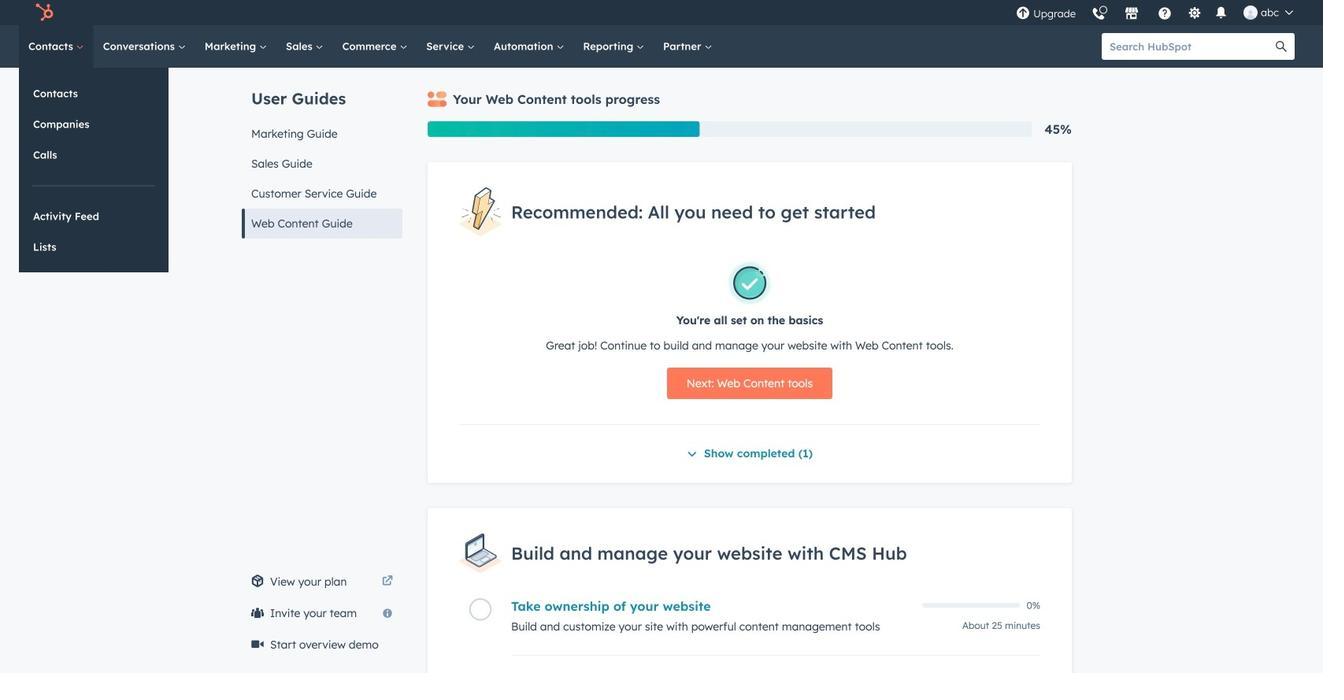 Task type: vqa. For each thing, say whether or not it's contained in the screenshot.
first Press to sort. image from left
no



Task type: locate. For each thing, give the bounding box(es) containing it.
menu
[[1008, 0, 1305, 25]]

contacts menu
[[19, 68, 169, 273]]

Search HubSpot search field
[[1102, 33, 1268, 60]]

marketplaces image
[[1125, 7, 1139, 21]]

progress bar
[[428, 121, 700, 137]]



Task type: describe. For each thing, give the bounding box(es) containing it.
link opens in a new window image
[[382, 573, 393, 592]]

user guides element
[[242, 68, 403, 239]]

link opens in a new window image
[[382, 577, 393, 588]]

gary orlando image
[[1244, 6, 1258, 20]]



